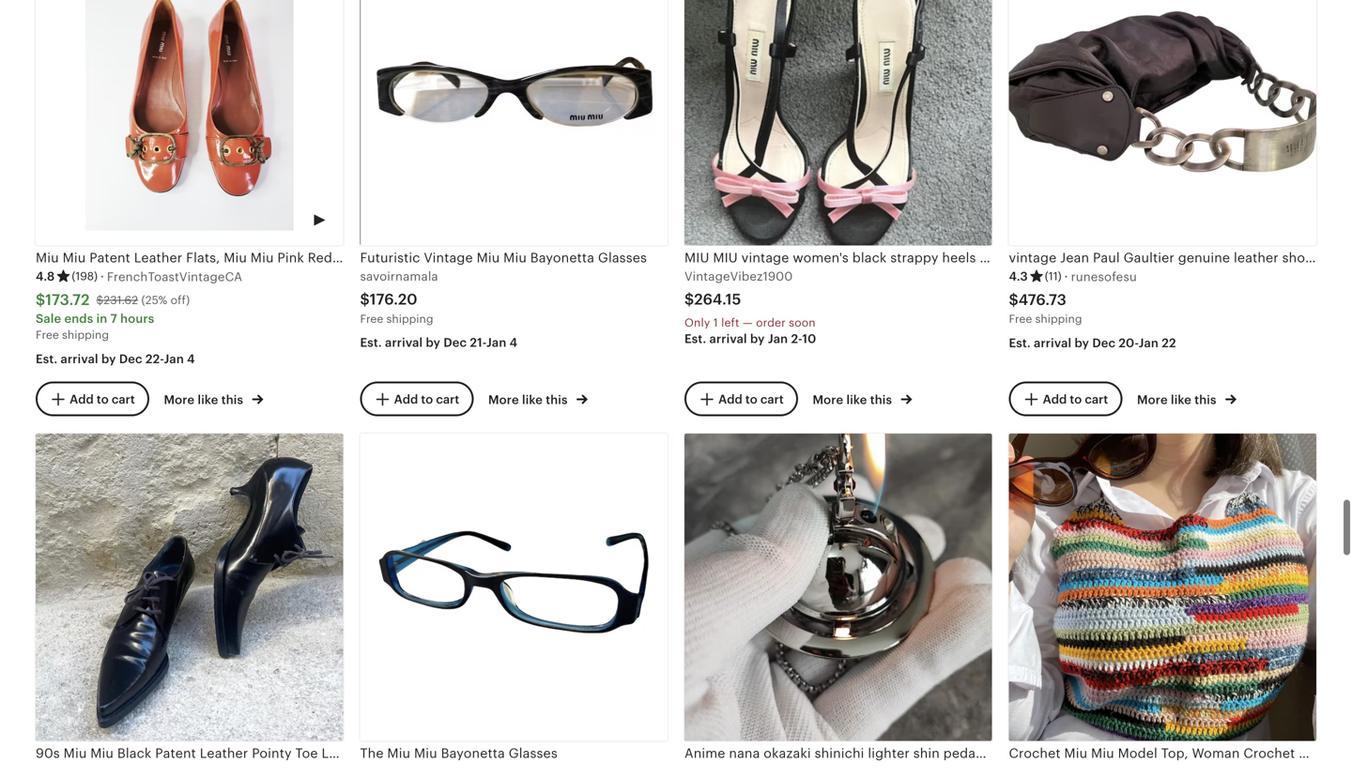 Task type: describe. For each thing, give the bounding box(es) containing it.
$ 173.72 $ 231.62 (25% off) sale ends in 7 hours free shipping
[[36, 292, 190, 341]]

to for 264.15
[[746, 393, 758, 407]]

1 lighter from the left
[[868, 746, 910, 761]]

pointy
[[252, 746, 292, 761]]

strappy
[[891, 250, 939, 265]]

black
[[117, 746, 152, 761]]

leather
[[1234, 250, 1279, 265]]

with
[[980, 250, 1008, 265]]

product video element
[[36, 0, 343, 245]]

$ 476.73 free shipping
[[1009, 292, 1083, 326]]

more for 173.72
[[164, 393, 195, 407]]

like for 176.20
[[522, 393, 543, 407]]

pedants
[[944, 746, 996, 761]]

vintage jean paul gaultier genuine leather shoulder ba
[[1009, 250, 1353, 265]]

$ up "in"
[[96, 294, 104, 307]]

add to cart for 264.15
[[719, 393, 784, 407]]

dec for 476.73
[[1093, 336, 1116, 350]]

$ 264.15 only 1 left — order soon est. arrival by jan 2-10
[[685, 291, 817, 346]]

shinichi
[[815, 746, 865, 761]]

$ 176.20 free shipping
[[360, 291, 434, 325]]

4.8
[[36, 270, 55, 284]]

more like this for 264.15
[[813, 393, 896, 407]]

necklace
[[999, 746, 1057, 761]]

jan inside $ 264.15 only 1 left — order soon est. arrival by jan 2-10
[[768, 332, 788, 346]]

the miu miu bayonetta glasses
[[360, 746, 558, 761]]

22-
[[146, 352, 164, 366]]

bow
[[1042, 250, 1069, 265]]

laced-
[[322, 746, 365, 761]]

est. for 173.72
[[36, 352, 58, 366]]

futuristic vintage miu miu bayonetta glasses image
[[360, 0, 668, 245]]

heels
[[387, 746, 422, 761]]

by for 176.20
[[426, 336, 441, 350]]

$ for 264.15
[[685, 291, 695, 308]]

more like this for 176.20
[[488, 393, 571, 407]]

90s miu miu black patent leather pointy toe laced-up heels | size eu 38 link
[[36, 434, 500, 764]]

this for 476.73
[[1195, 393, 1217, 407]]

miu miu patent leather flats, miu miu pink red ballerina flats, miu miu flats size 41/42, miu miu flats made in italy, luxury designer flats image
[[36, 0, 343, 245]]

miu miu vintage women's black strappy heels with pink bow size 36 image
[[685, 0, 993, 245]]

miu miu vintage women's black strappy heels with pink bow size 36
[[685, 250, 1120, 265]]

4 for 173.72
[[187, 352, 195, 366]]

more like this link for 264.15
[[813, 390, 913, 409]]

est. arrival by dec 21-jan 4
[[360, 336, 518, 350]]

1 vintage from the left
[[742, 250, 790, 265]]

more for 264.15
[[813, 393, 844, 407]]

add for 176.20
[[394, 393, 418, 407]]

add for 173.72
[[70, 393, 94, 407]]

90s miu miu black patent leather pointy toe laced-up heels | size eu 38
[[36, 746, 500, 761]]

anime nana okazaki shinichi lighter shin pedants necklace costume silver lighter link
[[685, 434, 1199, 764]]

leather
[[200, 746, 248, 761]]

jean
[[1061, 250, 1090, 265]]

this for 176.20
[[546, 393, 568, 407]]

0 horizontal spatial size
[[433, 746, 460, 761]]

in
[[96, 312, 107, 326]]

est. arrival by dec 22-jan 4
[[36, 352, 195, 366]]

shin
[[914, 746, 940, 761]]

vintage jean paul gaultier genuine leather shoulder bag image
[[1009, 0, 1317, 245]]

anime nana okazaki shinichi lighter shin pedants necklace costume silver lighter
[[685, 746, 1199, 761]]

crochet miu miu model top, woman crochet bralette, crochet blouse for woman, festival clothing, summer top image
[[1009, 434, 1317, 741]]

heels
[[943, 250, 977, 265]]

1 horizontal spatial glasses
[[598, 250, 647, 265]]

nana
[[729, 746, 760, 761]]

176.20
[[370, 291, 418, 308]]

add to cart button for 264.15
[[685, 382, 798, 417]]

more like this link for 476.73
[[1138, 390, 1237, 409]]

up
[[365, 746, 383, 761]]

add to cart button for 476.73
[[1009, 382, 1123, 417]]

toe
[[295, 746, 318, 761]]

free for 176.20
[[360, 313, 384, 325]]

costume
[[1060, 746, 1116, 761]]

38
[[484, 746, 500, 761]]

like for 264.15
[[847, 393, 868, 407]]

(25%
[[141, 294, 168, 307]]

arrival inside $ 264.15 only 1 left — order soon est. arrival by jan 2-10
[[710, 332, 748, 346]]

shipping for 476.73
[[1036, 313, 1083, 326]]

off)
[[171, 294, 190, 307]]

est. inside $ 264.15 only 1 left — order soon est. arrival by jan 2-10
[[685, 332, 707, 346]]

90s
[[36, 746, 60, 761]]

silver
[[1120, 746, 1154, 761]]

est. for 176.20
[[360, 336, 382, 350]]

$ for 173.72
[[36, 292, 45, 309]]

like for 476.73
[[1171, 393, 1192, 407]]

bayonetta inside the miu miu bayonetta glasses link
[[441, 746, 505, 761]]

jan for 476.73
[[1139, 336, 1159, 350]]

(11)
[[1045, 270, 1062, 283]]

1
[[714, 316, 718, 329]]

20-
[[1119, 336, 1139, 350]]

add for 476.73
[[1043, 393, 1067, 407]]

more like this for 476.73
[[1138, 393, 1220, 407]]

cart for 476.73
[[1085, 393, 1109, 407]]

gaultier
[[1124, 250, 1175, 265]]

anime
[[685, 746, 726, 761]]

—
[[743, 316, 753, 329]]

add for 264.15
[[719, 393, 743, 407]]

22
[[1162, 336, 1177, 350]]

7
[[111, 312, 117, 326]]

21-
[[470, 336, 487, 350]]



Task type: locate. For each thing, give the bounding box(es) containing it.
more
[[164, 393, 195, 407], [488, 393, 519, 407], [813, 393, 844, 407], [1138, 393, 1168, 407]]

· right (198)
[[101, 270, 104, 284]]

4 for 176.20
[[510, 336, 518, 350]]

more down 22
[[1138, 393, 1168, 407]]

hours
[[120, 312, 154, 326]]

1 horizontal spatial free
[[360, 313, 384, 325]]

264.15
[[695, 291, 742, 308]]

1 add from the left
[[70, 393, 94, 407]]

1 vertical spatial glasses
[[509, 746, 558, 761]]

3 to from the left
[[746, 393, 758, 407]]

0 horizontal spatial free
[[36, 329, 59, 341]]

dec left 22-
[[119, 352, 142, 366]]

3 more from the left
[[813, 393, 844, 407]]

more like this link
[[164, 390, 263, 409], [488, 390, 588, 409], [813, 390, 913, 409], [1138, 390, 1237, 409]]

4 add from the left
[[1043, 393, 1067, 407]]

to for 476.73
[[1070, 393, 1082, 407]]

90s miu miu black patent leather pointy toe laced-up heels | size eu 38 image
[[36, 434, 343, 741]]

4 more like this link from the left
[[1138, 390, 1237, 409]]

more for 176.20
[[488, 393, 519, 407]]

more like this for 173.72
[[164, 393, 246, 407]]

vintage up 4.3
[[1009, 250, 1057, 265]]

0 horizontal spatial vintage
[[742, 250, 790, 265]]

this
[[221, 393, 243, 407], [546, 393, 568, 407], [871, 393, 893, 407], [1195, 393, 1217, 407]]

1 vertical spatial bayonetta
[[441, 746, 505, 761]]

2 more from the left
[[488, 393, 519, 407]]

2 add to cart from the left
[[394, 393, 460, 407]]

futuristic
[[360, 250, 420, 265]]

add to cart down —
[[719, 393, 784, 407]]

0 vertical spatial 4
[[510, 336, 518, 350]]

1 miu from the left
[[685, 250, 710, 265]]

shipping down ends
[[62, 329, 109, 341]]

arrival for 476.73
[[1034, 336, 1072, 350]]

1 horizontal spatial dec
[[444, 336, 467, 350]]

$
[[360, 291, 370, 308], [685, 291, 695, 308], [36, 292, 45, 309], [1009, 292, 1019, 309], [96, 294, 104, 307]]

add to cart for 476.73
[[1043, 393, 1109, 407]]

0 horizontal spatial dec
[[119, 352, 142, 366]]

bayonetta
[[531, 250, 595, 265], [441, 746, 505, 761]]

2 this from the left
[[546, 393, 568, 407]]

2 vintage from the left
[[1009, 250, 1057, 265]]

arrival down $ 176.20 free shipping
[[385, 336, 423, 350]]

jan for 176.20
[[487, 336, 507, 350]]

glasses
[[598, 250, 647, 265], [509, 746, 558, 761]]

4 add to cart button from the left
[[1009, 382, 1123, 417]]

more for 476.73
[[1138, 393, 1168, 407]]

add to cart button for 173.72
[[36, 382, 149, 417]]

to for 176.20
[[421, 393, 433, 407]]

$ inside $ 264.15 only 1 left — order soon est. arrival by jan 2-10
[[685, 291, 695, 308]]

·
[[101, 270, 104, 284], [1065, 270, 1069, 284]]

shipping down the 476.73 on the right of page
[[1036, 313, 1083, 326]]

$ up "only" at the top right of page
[[685, 291, 695, 308]]

add
[[70, 393, 94, 407], [394, 393, 418, 407], [719, 393, 743, 407], [1043, 393, 1067, 407]]

4 cart from the left
[[1085, 393, 1109, 407]]

231.62
[[104, 294, 138, 307]]

arrival
[[710, 332, 748, 346], [385, 336, 423, 350], [1034, 336, 1072, 350], [61, 352, 98, 366]]

free
[[360, 313, 384, 325], [1009, 313, 1033, 326], [36, 329, 59, 341]]

0 vertical spatial size
[[1073, 250, 1100, 265]]

1 horizontal spatial lighter
[[1157, 746, 1199, 761]]

2 cart from the left
[[436, 393, 460, 407]]

okazaki
[[764, 746, 811, 761]]

1 this from the left
[[221, 393, 243, 407]]

3 add to cart button from the left
[[685, 382, 798, 417]]

shipping inside $ 173.72 $ 231.62 (25% off) sale ends in 7 hours free shipping
[[62, 329, 109, 341]]

cart
[[112, 393, 135, 407], [436, 393, 460, 407], [761, 393, 784, 407], [1085, 393, 1109, 407]]

patent
[[155, 746, 196, 761]]

1 horizontal spatial bayonetta
[[531, 250, 595, 265]]

(198)
[[72, 270, 98, 283]]

2 horizontal spatial dec
[[1093, 336, 1116, 350]]

add to cart down est. arrival by dec 21-jan 4
[[394, 393, 460, 407]]

paul
[[1094, 250, 1121, 265]]

jan
[[768, 332, 788, 346], [487, 336, 507, 350], [1139, 336, 1159, 350], [164, 352, 184, 366]]

shipping inside $ 476.73 free shipping
[[1036, 313, 1083, 326]]

free down the sale
[[36, 329, 59, 341]]

left
[[722, 316, 740, 329]]

dec for 176.20
[[444, 336, 467, 350]]

est. down $ 476.73 free shipping
[[1009, 336, 1031, 350]]

black
[[853, 250, 887, 265]]

pink
[[1011, 250, 1039, 265]]

cart down est. arrival by dec 21-jan 4
[[436, 393, 460, 407]]

jan down futuristic vintage miu miu bayonetta glasses
[[487, 336, 507, 350]]

add to cart down est. arrival by dec 20-jan 22
[[1043, 393, 1109, 407]]

0 horizontal spatial ·
[[101, 270, 104, 284]]

2 horizontal spatial free
[[1009, 313, 1033, 326]]

cart for 264.15
[[761, 393, 784, 407]]

|
[[426, 746, 429, 761]]

$ up the sale
[[36, 292, 45, 309]]

0 horizontal spatial bayonetta
[[441, 746, 505, 761]]

free down the 476.73 on the right of page
[[1009, 313, 1033, 326]]

1 like from the left
[[198, 393, 218, 407]]

ba
[[1343, 250, 1353, 265]]

add to cart for 173.72
[[70, 393, 135, 407]]

only
[[685, 316, 711, 329]]

est.
[[685, 332, 707, 346], [360, 336, 382, 350], [1009, 336, 1031, 350], [36, 352, 58, 366]]

add down est. arrival by dec 21-jan 4
[[394, 393, 418, 407]]

arrival for 173.72
[[61, 352, 98, 366]]

2 horizontal spatial shipping
[[1036, 313, 1083, 326]]

add to cart button down est. arrival by dec 20-jan 22
[[1009, 382, 1123, 417]]

add to cart button for 176.20
[[360, 382, 474, 417]]

to down est. arrival by dec 22-jan 4 at the left of the page
[[97, 393, 109, 407]]

by left 20-
[[1075, 336, 1090, 350]]

dec
[[444, 336, 467, 350], [1093, 336, 1116, 350], [119, 352, 142, 366]]

add to cart button down —
[[685, 382, 798, 417]]

miu
[[685, 250, 710, 265], [713, 250, 738, 265]]

shipping
[[387, 313, 434, 325], [1036, 313, 1083, 326], [62, 329, 109, 341]]

4 more like this from the left
[[1138, 393, 1220, 407]]

like for 173.72
[[198, 393, 218, 407]]

soon
[[789, 316, 816, 329]]

lighter left shin
[[868, 746, 910, 761]]

· for 173.72
[[101, 270, 104, 284]]

more down est. arrival by dec 21-jan 4
[[488, 393, 519, 407]]

add down est. arrival by dec 22-jan 4 at the left of the page
[[70, 393, 94, 407]]

4 more from the left
[[1138, 393, 1168, 407]]

2 miu from the left
[[713, 250, 738, 265]]

3 cart from the left
[[761, 393, 784, 407]]

$ for 476.73
[[1009, 292, 1019, 309]]

women's
[[793, 250, 849, 265]]

1 · from the left
[[101, 270, 104, 284]]

0 horizontal spatial 4
[[187, 352, 195, 366]]

this for 264.15
[[871, 393, 893, 407]]

eu
[[463, 746, 480, 761]]

$ for 176.20
[[360, 291, 370, 308]]

add down left
[[719, 393, 743, 407]]

futuristic vintage miu miu bayonetta glasses
[[360, 250, 647, 265]]

36
[[1103, 250, 1120, 265]]

173.72
[[45, 292, 90, 309]]

est. down $ 176.20 free shipping
[[360, 336, 382, 350]]

arrival down left
[[710, 332, 748, 346]]

anime nana okazaki shinichi lighter shin pedants necklace costume silver lighter image
[[685, 434, 993, 741]]

cart down est. arrival by dec 20-jan 22
[[1085, 393, 1109, 407]]

1 horizontal spatial 4
[[510, 336, 518, 350]]

1 horizontal spatial ·
[[1065, 270, 1069, 284]]

shipping down 176.20
[[387, 313, 434, 325]]

1 more like this link from the left
[[164, 390, 263, 409]]

jan for 173.72
[[164, 352, 184, 366]]

0 horizontal spatial glasses
[[509, 746, 558, 761]]

add to cart
[[70, 393, 135, 407], [394, 393, 460, 407], [719, 393, 784, 407], [1043, 393, 1109, 407]]

4 right the 21-
[[510, 336, 518, 350]]

by for 476.73
[[1075, 336, 1090, 350]]

free for 476.73
[[1009, 313, 1033, 326]]

0 horizontal spatial lighter
[[868, 746, 910, 761]]

0 horizontal spatial miu
[[685, 250, 710, 265]]

add to cart button down est. arrival by dec 21-jan 4
[[360, 382, 474, 417]]

free down 176.20
[[360, 313, 384, 325]]

1 add to cart button from the left
[[36, 382, 149, 417]]

3 like from the left
[[847, 393, 868, 407]]

cart down order
[[761, 393, 784, 407]]

vintage left women's
[[742, 250, 790, 265]]

jan down off) at the top of page
[[164, 352, 184, 366]]

2 lighter from the left
[[1157, 746, 1199, 761]]

1 to from the left
[[97, 393, 109, 407]]

more like this link for 176.20
[[488, 390, 588, 409]]

est. for 476.73
[[1009, 336, 1031, 350]]

est. down the sale
[[36, 352, 58, 366]]

1 horizontal spatial size
[[1073, 250, 1100, 265]]

dec left the 21-
[[444, 336, 467, 350]]

4 right 22-
[[187, 352, 195, 366]]

by inside $ 264.15 only 1 left — order soon est. arrival by jan 2-10
[[751, 332, 765, 346]]

arrival down ends
[[61, 352, 98, 366]]

size right |
[[433, 746, 460, 761]]

the miu miu bayonetta glasses link
[[360, 434, 668, 764]]

1 vertical spatial size
[[433, 746, 460, 761]]

· right (11)
[[1065, 270, 1069, 284]]

shoulder
[[1283, 250, 1339, 265]]

by left the 21-
[[426, 336, 441, 350]]

3 this from the left
[[871, 393, 893, 407]]

the
[[360, 746, 384, 761]]

$ inside $ 476.73 free shipping
[[1009, 292, 1019, 309]]

2 · from the left
[[1065, 270, 1069, 284]]

the miu miu bayonetta glasses image
[[360, 434, 668, 741]]

shipping for 176.20
[[387, 313, 434, 325]]

ends
[[64, 312, 93, 326]]

2 add to cart button from the left
[[360, 382, 474, 417]]

genuine
[[1179, 250, 1231, 265]]

jan down order
[[768, 332, 788, 346]]

more down 22-
[[164, 393, 195, 407]]

cart down est. arrival by dec 22-jan 4 at the left of the page
[[112, 393, 135, 407]]

vintage
[[424, 250, 473, 265]]

add to cart button down est. arrival by dec 22-jan 4 at the left of the page
[[36, 382, 149, 417]]

· for 476.73
[[1065, 270, 1069, 284]]

4 like from the left
[[1171, 393, 1192, 407]]

arrival down $ 476.73 free shipping
[[1034, 336, 1072, 350]]

by for 173.72
[[101, 352, 116, 366]]

476.73
[[1019, 292, 1067, 309]]

free inside $ 173.72 $ 231.62 (25% off) sale ends in 7 hours free shipping
[[36, 329, 59, 341]]

2-
[[791, 332, 803, 346]]

by down —
[[751, 332, 765, 346]]

add to cart for 176.20
[[394, 393, 460, 407]]

3 more like this link from the left
[[813, 390, 913, 409]]

1 horizontal spatial miu
[[713, 250, 738, 265]]

1 horizontal spatial vintage
[[1009, 250, 1057, 265]]

$ down futuristic
[[360, 291, 370, 308]]

dec left 20-
[[1093, 336, 1116, 350]]

size left 36
[[1073, 250, 1100, 265]]

add to cart down est. arrival by dec 22-jan 4 at the left of the page
[[70, 393, 135, 407]]

by
[[751, 332, 765, 346], [426, 336, 441, 350], [1075, 336, 1090, 350], [101, 352, 116, 366]]

to down est. arrival by dec 21-jan 4
[[421, 393, 433, 407]]

cart for 173.72
[[112, 393, 135, 407]]

est. down "only" at the top right of page
[[685, 332, 707, 346]]

10
[[803, 332, 817, 346]]

3 more like this from the left
[[813, 393, 896, 407]]

2 more like this from the left
[[488, 393, 571, 407]]

add to cart button
[[36, 382, 149, 417], [360, 382, 474, 417], [685, 382, 798, 417], [1009, 382, 1123, 417]]

order
[[756, 316, 786, 329]]

$ down 4.3
[[1009, 292, 1019, 309]]

1 cart from the left
[[112, 393, 135, 407]]

sale
[[36, 312, 61, 326]]

2 add from the left
[[394, 393, 418, 407]]

1 more from the left
[[164, 393, 195, 407]]

miu
[[477, 250, 500, 265], [504, 250, 527, 265], [64, 746, 87, 761], [90, 746, 114, 761], [387, 746, 411, 761], [414, 746, 438, 761]]

0 horizontal spatial shipping
[[62, 329, 109, 341]]

2 more like this link from the left
[[488, 390, 588, 409]]

4 add to cart from the left
[[1043, 393, 1109, 407]]

1 more like this from the left
[[164, 393, 246, 407]]

4 this from the left
[[1195, 393, 1217, 407]]

to down —
[[746, 393, 758, 407]]

more down 10
[[813, 393, 844, 407]]

4
[[510, 336, 518, 350], [187, 352, 195, 366]]

1 add to cart from the left
[[70, 393, 135, 407]]

lighter right silver
[[1157, 746, 1199, 761]]

lighter
[[868, 746, 910, 761], [1157, 746, 1199, 761]]

3 add from the left
[[719, 393, 743, 407]]

vintage
[[742, 250, 790, 265], [1009, 250, 1057, 265]]

$ inside $ 176.20 free shipping
[[360, 291, 370, 308]]

to for 173.72
[[97, 393, 109, 407]]

est. arrival by dec 20-jan 22
[[1009, 336, 1177, 350]]

shipping inside $ 176.20 free shipping
[[387, 313, 434, 325]]

more like this
[[164, 393, 246, 407], [488, 393, 571, 407], [813, 393, 896, 407], [1138, 393, 1220, 407]]

1 horizontal spatial shipping
[[387, 313, 434, 325]]

0 vertical spatial glasses
[[598, 250, 647, 265]]

to down est. arrival by dec 20-jan 22
[[1070, 393, 1082, 407]]

2 like from the left
[[522, 393, 543, 407]]

size
[[1073, 250, 1100, 265], [433, 746, 460, 761]]

3 add to cart from the left
[[719, 393, 784, 407]]

free inside $ 176.20 free shipping
[[360, 313, 384, 325]]

4 to from the left
[[1070, 393, 1082, 407]]

free inside $ 476.73 free shipping
[[1009, 313, 1033, 326]]

0 vertical spatial bayonetta
[[531, 250, 595, 265]]

2 to from the left
[[421, 393, 433, 407]]

add down est. arrival by dec 20-jan 22
[[1043, 393, 1067, 407]]

more like this link for 173.72
[[164, 390, 263, 409]]

1 vertical spatial 4
[[187, 352, 195, 366]]

cart for 176.20
[[436, 393, 460, 407]]

4.3
[[1009, 270, 1028, 284]]

by down the 7
[[101, 352, 116, 366]]

jan left 22
[[1139, 336, 1159, 350]]

arrival for 176.20
[[385, 336, 423, 350]]



Task type: vqa. For each thing, say whether or not it's contained in the screenshot.
rightmost ·
yes



